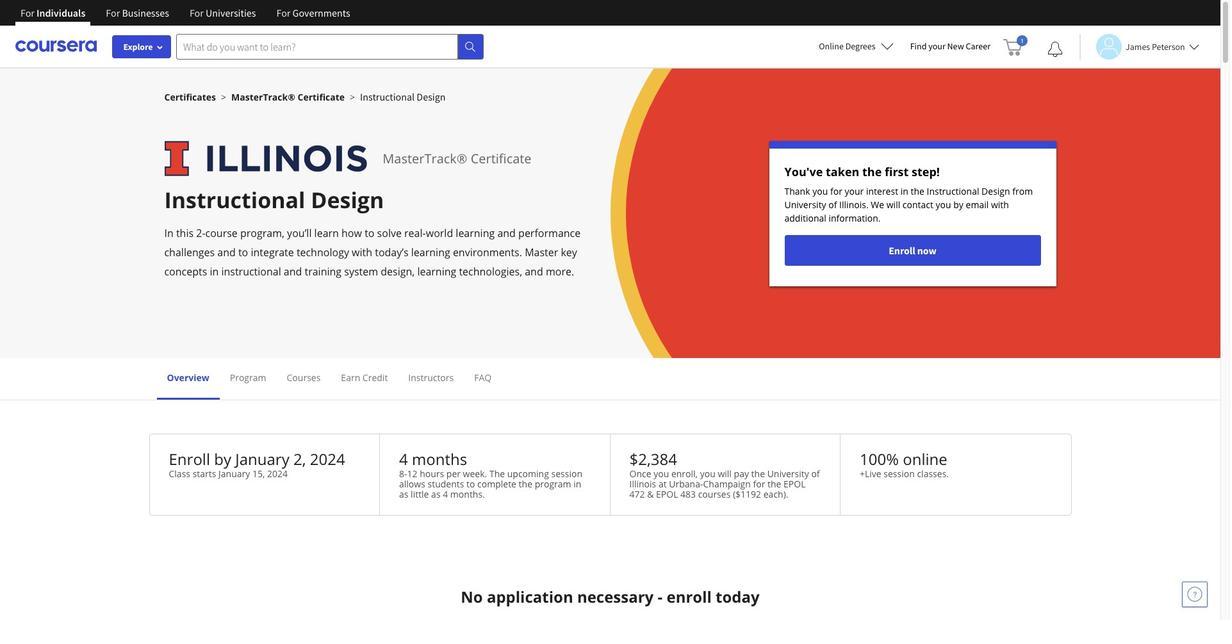 Task type: locate. For each thing, give the bounding box(es) containing it.
of left the +live
[[811, 468, 820, 480]]

0 horizontal spatial in
[[210, 265, 219, 279]]

how
[[342, 226, 362, 240]]

enroll inside enroll by january 2, 2024 class starts january 15, 2024
[[169, 449, 210, 470]]

learning
[[456, 226, 495, 240], [411, 245, 450, 259], [417, 265, 456, 279]]

in
[[901, 185, 908, 197], [210, 265, 219, 279], [574, 478, 581, 490]]

today
[[716, 586, 760, 607]]

instructional
[[221, 265, 281, 279]]

you up courses
[[700, 468, 716, 480]]

instructional
[[360, 90, 415, 103], [164, 185, 305, 215], [927, 185, 979, 197]]

your up illinois. at the top right
[[845, 185, 864, 197]]

the
[[862, 164, 882, 179], [911, 185, 924, 197], [751, 468, 765, 480], [519, 478, 532, 490], [768, 478, 781, 490]]

earn credit
[[341, 372, 388, 384]]

0 horizontal spatial will
[[718, 468, 732, 480]]

2 > from the left
[[350, 91, 355, 103]]

certificate inside certificates > mastertrack® certificate > instructional design
[[298, 91, 345, 103]]

to right 'how'
[[365, 226, 374, 240]]

1 horizontal spatial of
[[829, 199, 837, 211]]

None search field
[[176, 34, 484, 59]]

degrees
[[846, 40, 876, 52]]

4 down per
[[443, 488, 448, 500]]

taken
[[826, 164, 859, 179]]

483
[[680, 488, 696, 500]]

illinois.
[[839, 199, 869, 211]]

and down integrate
[[284, 265, 302, 279]]

overview
[[167, 372, 209, 384]]

for left universities
[[190, 6, 204, 19]]

your right find
[[929, 40, 946, 52]]

university up each).
[[767, 468, 809, 480]]

0 vertical spatial your
[[929, 40, 946, 52]]

epol right ($1192
[[784, 478, 806, 490]]

1 vertical spatial in
[[210, 265, 219, 279]]

complete
[[477, 478, 516, 490]]

-
[[658, 586, 663, 607]]

0 vertical spatial of
[[829, 199, 837, 211]]

1 horizontal spatial enroll
[[889, 244, 915, 257]]

shopping cart: 1 item image
[[1003, 35, 1028, 56]]

1 horizontal spatial will
[[887, 199, 900, 211]]

as
[[399, 488, 408, 500], [431, 488, 441, 500]]

1 horizontal spatial with
[[991, 199, 1009, 211]]

class
[[169, 468, 190, 480]]

peterson
[[1152, 41, 1185, 52]]

master
[[525, 245, 558, 259]]

> right certificates link
[[221, 91, 226, 103]]

0 horizontal spatial as
[[399, 488, 408, 500]]

technology
[[297, 245, 349, 259]]

program link
[[230, 372, 266, 384]]

and down master
[[525, 265, 543, 279]]

472
[[630, 488, 645, 500]]

session right the +live
[[884, 468, 915, 480]]

1 horizontal spatial mastertrack®
[[383, 150, 467, 167]]

0 vertical spatial to
[[365, 226, 374, 240]]

1 session from the left
[[551, 468, 582, 480]]

1 vertical spatial with
[[352, 245, 372, 259]]

for
[[21, 6, 35, 19], [106, 6, 120, 19], [190, 6, 204, 19], [276, 6, 291, 19]]

0 vertical spatial certificate
[[298, 91, 345, 103]]

1 horizontal spatial your
[[929, 40, 946, 52]]

design inside you've taken the first step! thank you for your interest in the instructional design from university of illinois. we will contact you by email with additional information.
[[982, 185, 1010, 197]]

0 vertical spatial 4
[[399, 449, 408, 470]]

0 vertical spatial for
[[830, 185, 842, 197]]

governments
[[293, 6, 350, 19]]

0 vertical spatial will
[[887, 199, 900, 211]]

instructors link
[[408, 372, 454, 384]]

for right pay
[[753, 478, 765, 490]]

0 vertical spatial in
[[901, 185, 908, 197]]

contact
[[903, 199, 933, 211]]

0 vertical spatial enroll
[[889, 244, 915, 257]]

show notifications image
[[1048, 42, 1063, 57]]

find your new career link
[[904, 38, 997, 54]]

banner navigation
[[10, 0, 361, 35]]

university
[[785, 199, 826, 211], [767, 468, 809, 480]]

for governments
[[276, 6, 350, 19]]

as left little
[[399, 488, 408, 500]]

you've
[[785, 164, 823, 179]]

instructional design
[[164, 185, 384, 215]]

overview link
[[167, 372, 209, 384]]

1 as from the left
[[399, 488, 408, 500]]

with
[[991, 199, 1009, 211], [352, 245, 372, 259]]

by left email
[[954, 199, 964, 211]]

1 vertical spatial enroll
[[169, 449, 210, 470]]

with inside you've taken the first step! thank you for your interest in the instructional design from university of illinois. we will contact you by email with additional information.
[[991, 199, 1009, 211]]

james peterson button
[[1080, 34, 1199, 59]]

as right little
[[431, 488, 441, 500]]

0 horizontal spatial to
[[238, 245, 248, 259]]

your
[[929, 40, 946, 52], [845, 185, 864, 197]]

find
[[910, 40, 927, 52]]

> down 'what do you want to learn?' "text field"
[[350, 91, 355, 103]]

2 horizontal spatial to
[[466, 478, 475, 490]]

2 horizontal spatial in
[[901, 185, 908, 197]]

january
[[235, 449, 289, 470], [219, 468, 250, 480]]

2024 right 2,
[[310, 449, 345, 470]]

1 horizontal spatial epol
[[784, 478, 806, 490]]

by left 15,
[[214, 449, 231, 470]]

system
[[344, 265, 378, 279]]

individuals
[[37, 6, 85, 19]]

allows
[[399, 478, 425, 490]]

0 horizontal spatial certificate
[[298, 91, 345, 103]]

the left program
[[519, 478, 532, 490]]

0 horizontal spatial 2024
[[267, 468, 288, 480]]

0 horizontal spatial your
[[845, 185, 864, 197]]

will left pay
[[718, 468, 732, 480]]

2 horizontal spatial instructional
[[927, 185, 979, 197]]

4
[[399, 449, 408, 470], [443, 488, 448, 500]]

3 for from the left
[[190, 6, 204, 19]]

no
[[461, 586, 483, 607]]

today's
[[375, 245, 409, 259]]

will right we
[[887, 199, 900, 211]]

illinois
[[630, 478, 656, 490]]

12
[[407, 468, 417, 480]]

0 horizontal spatial with
[[352, 245, 372, 259]]

design
[[417, 90, 446, 103], [311, 185, 384, 215], [982, 185, 1010, 197]]

4 up allows
[[399, 449, 408, 470]]

0 horizontal spatial >
[[221, 91, 226, 103]]

enroll inside button
[[889, 244, 915, 257]]

1 vertical spatial to
[[238, 245, 248, 259]]

university up the additional
[[785, 199, 826, 211]]

by inside enroll by january 2, 2024 class starts january 15, 2024
[[214, 449, 231, 470]]

for left "governments" in the top of the page
[[276, 6, 291, 19]]

session inside '100% online +live session classes.'
[[884, 468, 915, 480]]

for businesses
[[106, 6, 169, 19]]

enroll
[[889, 244, 915, 257], [169, 449, 210, 470]]

in right program
[[574, 478, 581, 490]]

of inside you've taken the first step! thank you for your interest in the instructional design from university of illinois. we will contact you by email with additional information.
[[829, 199, 837, 211]]

1 vertical spatial mastertrack®
[[383, 150, 467, 167]]

1 vertical spatial learning
[[411, 245, 450, 259]]

enroll for now
[[889, 244, 915, 257]]

1 vertical spatial university
[[767, 468, 809, 480]]

for for individuals
[[21, 6, 35, 19]]

1 horizontal spatial >
[[350, 91, 355, 103]]

of left illinois. at the top right
[[829, 199, 837, 211]]

>
[[221, 91, 226, 103], [350, 91, 355, 103]]

2024 right 15,
[[267, 468, 288, 480]]

enroll,
[[671, 468, 698, 480]]

to right per
[[466, 478, 475, 490]]

0 horizontal spatial enroll
[[169, 449, 210, 470]]

1 horizontal spatial by
[[954, 199, 964, 211]]

in inside you've taken the first step! thank you for your interest in the instructional design from university of illinois. we will contact you by email with additional information.
[[901, 185, 908, 197]]

course
[[205, 226, 238, 240]]

you've taken the first step! status
[[785, 164, 1041, 225]]

2 session from the left
[[884, 468, 915, 480]]

january left 15,
[[219, 468, 250, 480]]

explore
[[123, 41, 153, 53]]

session inside the 4 months 8-12 hours per week. the upcoming session allows students to complete the program in as little as 4 months.
[[551, 468, 582, 480]]

0 horizontal spatial 4
[[399, 449, 408, 470]]

0 horizontal spatial by
[[214, 449, 231, 470]]

2 vertical spatial in
[[574, 478, 581, 490]]

1 vertical spatial by
[[214, 449, 231, 470]]

1 for from the left
[[21, 6, 35, 19]]

with up system
[[352, 245, 372, 259]]

1 vertical spatial your
[[845, 185, 864, 197]]

from
[[1013, 185, 1033, 197]]

credit
[[363, 372, 388, 384]]

1 vertical spatial will
[[718, 468, 732, 480]]

the inside the 4 months 8-12 hours per week. the upcoming session allows students to complete the program in as little as 4 months.
[[519, 478, 532, 490]]

you right thank
[[813, 185, 828, 197]]

you right once
[[654, 468, 669, 480]]

businesses
[[122, 6, 169, 19]]

2 horizontal spatial design
[[982, 185, 1010, 197]]

1 horizontal spatial design
[[417, 90, 446, 103]]

additional
[[785, 212, 826, 224]]

0 vertical spatial mastertrack®
[[231, 91, 295, 103]]

you right contact
[[936, 199, 951, 211]]

4 for from the left
[[276, 6, 291, 19]]

university of illinois image
[[164, 141, 367, 176]]

thank
[[785, 185, 810, 197]]

in inside in this 2-course program, you'll learn how to solve real-world learning and performance challenges and to integrate technology with today's learning environments. master key concepts in instructional and training system design, learning technologies, and more.
[[210, 265, 219, 279]]

1 horizontal spatial session
[[884, 468, 915, 480]]

of
[[829, 199, 837, 211], [811, 468, 820, 480]]

1 horizontal spatial in
[[574, 478, 581, 490]]

for left individuals
[[21, 6, 35, 19]]

to up "instructional"
[[238, 245, 248, 259]]

2 vertical spatial to
[[466, 478, 475, 490]]

urbana-
[[669, 478, 703, 490]]

in up contact
[[901, 185, 908, 197]]

2 for from the left
[[106, 6, 120, 19]]

for down taken
[[830, 185, 842, 197]]

with right email
[[991, 199, 1009, 211]]

2,
[[293, 449, 306, 470]]

0 horizontal spatial session
[[551, 468, 582, 480]]

for left businesses
[[106, 6, 120, 19]]

the
[[489, 468, 505, 480]]

now
[[917, 244, 937, 257]]

key
[[561, 245, 577, 259]]

per
[[446, 468, 461, 480]]

1 vertical spatial certificate
[[471, 150, 532, 167]]

epol right &
[[656, 488, 678, 500]]

0 vertical spatial university
[[785, 199, 826, 211]]

in right the "concepts"
[[210, 265, 219, 279]]

0 vertical spatial by
[[954, 199, 964, 211]]

What do you want to learn? text field
[[176, 34, 458, 59]]

information.
[[829, 212, 881, 224]]

100%
[[860, 449, 899, 470]]

real-
[[404, 226, 426, 240]]

1 vertical spatial for
[[753, 478, 765, 490]]

instructors
[[408, 372, 454, 384]]

0 horizontal spatial for
[[753, 478, 765, 490]]

by inside you've taken the first step! thank you for your interest in the instructional design from university of illinois. we will contact you by email with additional information.
[[954, 199, 964, 211]]

the right ($1192
[[768, 478, 781, 490]]

1 horizontal spatial as
[[431, 488, 441, 500]]

mastertrack®
[[231, 91, 295, 103], [383, 150, 467, 167]]

1 vertical spatial of
[[811, 468, 820, 480]]

0 vertical spatial with
[[991, 199, 1009, 211]]

2-
[[196, 226, 205, 240]]

session right upcoming
[[551, 468, 582, 480]]

0 horizontal spatial of
[[811, 468, 820, 480]]

interest
[[866, 185, 898, 197]]

will
[[887, 199, 900, 211], [718, 468, 732, 480]]

1 horizontal spatial 4
[[443, 488, 448, 500]]

for inside you've taken the first step! thank you for your interest in the instructional design from university of illinois. we will contact you by email with additional information.
[[830, 185, 842, 197]]

($1192
[[733, 488, 761, 500]]

1 horizontal spatial for
[[830, 185, 842, 197]]

in this 2-course program, you'll learn how to solve real-world learning and performance challenges and to integrate technology with today's learning environments. master key concepts in instructional and training system design, learning technologies, and more.
[[164, 226, 581, 279]]

0 horizontal spatial mastertrack®
[[231, 91, 295, 103]]

earn
[[341, 372, 360, 384]]

application
[[487, 586, 573, 607]]



Task type: vqa. For each thing, say whether or not it's contained in the screenshot.


Task type: describe. For each thing, give the bounding box(es) containing it.
in
[[164, 226, 173, 240]]

each).
[[764, 488, 788, 500]]

for for businesses
[[106, 6, 120, 19]]

1 horizontal spatial 2024
[[310, 449, 345, 470]]

step!
[[912, 164, 940, 179]]

more.
[[546, 265, 574, 279]]

+live
[[860, 468, 881, 480]]

faq
[[474, 372, 492, 384]]

you'll
[[287, 226, 312, 240]]

first
[[885, 164, 909, 179]]

find your new career
[[910, 40, 991, 52]]

months.
[[450, 488, 485, 500]]

integrate
[[251, 245, 294, 259]]

and down course
[[217, 245, 236, 259]]

you've taken the first step! thank you for your interest in the instructional design from university of illinois. we will contact you by email with additional information.
[[785, 164, 1033, 224]]

certificates link
[[164, 91, 216, 103]]

little
[[411, 488, 429, 500]]

once
[[630, 468, 651, 480]]

new
[[947, 40, 964, 52]]

to inside the 4 months 8-12 hours per week. the upcoming session allows students to complete the program in as little as 4 months.
[[466, 478, 475, 490]]

james
[[1126, 41, 1150, 52]]

courses
[[698, 488, 731, 500]]

for individuals
[[21, 6, 85, 19]]

coursera image
[[15, 36, 97, 57]]

classes.
[[917, 468, 949, 480]]

months
[[412, 449, 467, 470]]

hours
[[420, 468, 444, 480]]

for for governments
[[276, 6, 291, 19]]

for inside $2,384 once you enroll, you will pay the university of illinois at urbana-champaign for the epol 472 & epol 483 courses ($1192 each).
[[753, 478, 765, 490]]

15,
[[252, 468, 265, 480]]

challenges
[[164, 245, 215, 259]]

$2,384 once you enroll, you will pay the university of illinois at urbana-champaign for the epol 472 & epol 483 courses ($1192 each).
[[630, 449, 820, 500]]

mastertrack® certificate link
[[231, 91, 345, 103]]

mastertrack® certificate
[[383, 150, 532, 167]]

for for universities
[[190, 6, 204, 19]]

learn
[[314, 226, 339, 240]]

no application necessary - enroll today
[[461, 586, 760, 607]]

explore button
[[112, 35, 171, 58]]

certificate menu element
[[157, 358, 1064, 400]]

will inside $2,384 once you enroll, you will pay the university of illinois at urbana-champaign for the epol 472 & epol 483 courses ($1192 each).
[[718, 468, 732, 480]]

email
[[966, 199, 989, 211]]

courses link
[[287, 372, 321, 384]]

for universities
[[190, 6, 256, 19]]

january left 2,
[[235, 449, 289, 470]]

champaign
[[703, 478, 751, 490]]

2 as from the left
[[431, 488, 441, 500]]

the up "interest"
[[862, 164, 882, 179]]

program
[[535, 478, 571, 490]]

of inside $2,384 once you enroll, you will pay the university of illinois at urbana-champaign for the epol 472 & epol 483 courses ($1192 each).
[[811, 468, 820, 480]]

your inside you've taken the first step! thank you for your interest in the instructional design from university of illinois. we will contact you by email with additional information.
[[845, 185, 864, 197]]

0 vertical spatial learning
[[456, 226, 495, 240]]

help center image
[[1187, 587, 1203, 602]]

enroll by january 2, 2024 class starts january 15, 2024
[[169, 449, 345, 480]]

&
[[647, 488, 654, 500]]

enroll for by
[[169, 449, 210, 470]]

this
[[176, 226, 194, 240]]

online degrees button
[[809, 32, 904, 60]]

solve
[[377, 226, 402, 240]]

1 vertical spatial 4
[[443, 488, 448, 500]]

0 horizontal spatial instructional
[[164, 185, 305, 215]]

2 vertical spatial learning
[[417, 265, 456, 279]]

university inside $2,384 once you enroll, you will pay the university of illinois at urbana-champaign for the epol 472 & epol 483 courses ($1192 each).
[[767, 468, 809, 480]]

the up contact
[[911, 185, 924, 197]]

online
[[903, 449, 947, 470]]

necessary
[[577, 586, 654, 607]]

courses
[[287, 372, 321, 384]]

world
[[426, 226, 453, 240]]

1 horizontal spatial certificate
[[471, 150, 532, 167]]

4 months 8-12 hours per week. the upcoming session allows students to complete the program in as little as 4 months.
[[399, 449, 582, 500]]

certificates > mastertrack® certificate > instructional design
[[164, 90, 446, 103]]

program,
[[240, 226, 284, 240]]

performance
[[518, 226, 581, 240]]

pay
[[734, 468, 749, 480]]

training
[[305, 265, 342, 279]]

enroll
[[667, 586, 712, 607]]

james peterson
[[1126, 41, 1185, 52]]

in inside the 4 months 8-12 hours per week. the upcoming session allows students to complete the program in as little as 4 months.
[[574, 478, 581, 490]]

and up 'environments.'
[[497, 226, 516, 240]]

the right pay
[[751, 468, 765, 480]]

environments.
[[453, 245, 522, 259]]

design,
[[381, 265, 415, 279]]

0 horizontal spatial design
[[311, 185, 384, 215]]

100% online +live session classes.
[[860, 449, 949, 480]]

technologies,
[[459, 265, 522, 279]]

faq link
[[474, 372, 492, 384]]

university inside you've taken the first step! thank you for your interest in the instructional design from university of illinois. we will contact you by email with additional information.
[[785, 199, 826, 211]]

8-
[[399, 468, 407, 480]]

1 horizontal spatial instructional
[[360, 90, 415, 103]]

instructional inside you've taken the first step! thank you for your interest in the instructional design from university of illinois. we will contact you by email with additional information.
[[927, 185, 979, 197]]

1 > from the left
[[221, 91, 226, 103]]

0 horizontal spatial epol
[[656, 488, 678, 500]]

concepts
[[164, 265, 207, 279]]

starts
[[193, 468, 216, 480]]

mastertrack® inside certificates > mastertrack® certificate > instructional design
[[231, 91, 295, 103]]

with inside in this 2-course program, you'll learn how to solve real-world learning and performance challenges and to integrate technology with today's learning environments. master key concepts in instructional and training system design, learning technologies, and more.
[[352, 245, 372, 259]]

upcoming
[[507, 468, 549, 480]]

enroll now button
[[785, 235, 1041, 266]]

1 horizontal spatial to
[[365, 226, 374, 240]]

will inside you've taken the first step! thank you for your interest in the instructional design from university of illinois. we will contact you by email with additional information.
[[887, 199, 900, 211]]

career
[[966, 40, 991, 52]]

we
[[871, 199, 884, 211]]

$2,384
[[630, 449, 677, 470]]

program
[[230, 372, 266, 384]]



